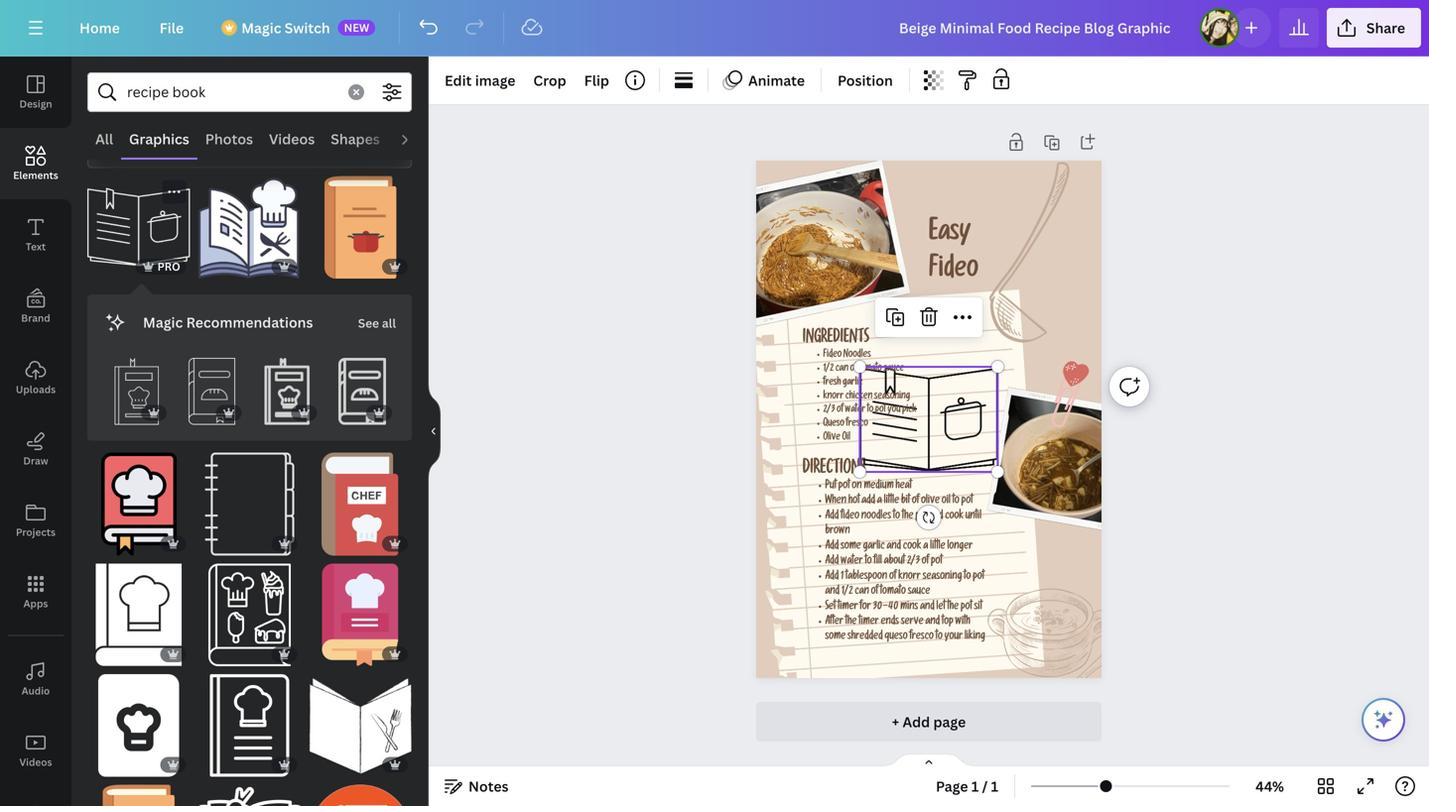 Task type: describe. For each thing, give the bounding box(es) containing it.
fresco inside fideo noodles 1/2 can of tomato sauce fresh garlic knorr chicken seasoning 2/3 of water to pot you pick queso fresco olive oil
[[846, 420, 868, 430]]

you
[[888, 406, 901, 416]]

projects
[[16, 526, 56, 539]]

can inside fideo noodles 1/2 can of tomato sauce fresh garlic knorr chicken seasoning 2/3 of water to pot you pick queso fresco olive oil
[[835, 364, 848, 375]]

cooking book with recipes image
[[198, 176, 301, 279]]

apps
[[23, 597, 48, 611]]

oil
[[842, 434, 850, 444]]

knorr inside put pot on medium heat when hot add a little bit of olive oil to pot add fideo noodles to the pot and cook until brown add some garlic and cook a little longer add water to fill about 2/3 of pot add 1 tablespoon of knorr seasoning to pot and 1/2 can of tomato sauce set timer for 30-40 mins and let the pot sit after the timer ends serve and top with some shredded queso fresco to your liking
[[898, 572, 921, 583]]

of up the queso
[[837, 406, 843, 416]]

1 inside put pot on medium heat when hot add a little bit of olive oil to pot add fideo noodles to the pot and cook until brown add some garlic and cook a little longer add water to fill about 2/3 of pot add 1 tablespoon of knorr seasoning to pot and 1/2 can of tomato sauce set timer for 30-40 mins and let the pot sit after the timer ends serve and top with some shredded queso fresco to your liking
[[841, 572, 844, 583]]

fideo noodles 1/2 can of tomato sauce fresh garlic knorr chicken seasoning 2/3 of water to pot you pick queso fresco olive oil
[[823, 351, 916, 444]]

and up about
[[887, 542, 901, 553]]

0 vertical spatial timer
[[838, 602, 858, 613]]

share
[[1366, 18, 1405, 37]]

all
[[95, 130, 113, 148]]

and down olive
[[929, 512, 943, 523]]

soup recipes icon image
[[309, 176, 412, 279]]

with
[[955, 617, 970, 629]]

file button
[[144, 8, 200, 48]]

graphics button
[[121, 120, 197, 158]]

uploads button
[[0, 342, 71, 414]]

1 horizontal spatial cook
[[945, 512, 964, 523]]

put pot on medium heat when hot add a little bit of olive oil to pot add fideo noodles to the pot and cook until brown add some garlic and cook a little longer add water to fill about 2/3 of pot add 1 tablespoon of knorr seasoning to pot and 1/2 can of tomato sauce set timer for 30-40 mins and let the pot sit after the timer ends serve and top with some shredded queso fresco to your liking
[[825, 481, 985, 644]]

1 vertical spatial cook
[[903, 542, 921, 553]]

seasoning inside fideo noodles 1/2 can of tomato sauce fresh garlic knorr chicken seasoning 2/3 of water to pot you pick queso fresco olive oil
[[874, 392, 910, 402]]

after
[[825, 617, 843, 629]]

magic switch
[[241, 18, 330, 37]]

+ add page button
[[756, 703, 1102, 742]]

44%
[[1256, 778, 1284, 796]]

let
[[936, 602, 945, 613]]

#151516 image
[[672, 68, 696, 92]]

+ add page
[[892, 713, 966, 732]]

photos
[[205, 130, 253, 148]]

2/3 inside fideo noodles 1/2 can of tomato sauce fresh garlic knorr chicken seasoning 2/3 of water to pot you pick queso fresco olive oil
[[823, 406, 835, 416]]

#151516 image
[[672, 68, 696, 92]]

new
[[344, 20, 369, 35]]

brown
[[825, 527, 850, 538]]

directions
[[803, 462, 866, 480]]

ingredients
[[803, 331, 869, 348]]

oil
[[942, 497, 951, 508]]

0 horizontal spatial audio button
[[0, 644, 71, 716]]

see all
[[358, 315, 396, 331]]

pro group
[[87, 176, 190, 279]]

serve
[[901, 617, 924, 629]]

1 vertical spatial videos button
[[0, 716, 71, 787]]

flip button
[[576, 65, 617, 96]]

seasoning inside put pot on medium heat when hot add a little bit of olive oil to pot add fideo noodles to the pot and cook until brown add some garlic and cook a little longer add water to fill about 2/3 of pot add 1 tablespoon of knorr seasoning to pot and 1/2 can of tomato sauce set timer for 30-40 mins and let the pot sit after the timer ends serve and top with some shredded queso fresco to your liking
[[923, 572, 962, 583]]

switch
[[285, 18, 330, 37]]

liking
[[965, 632, 985, 644]]

all button
[[87, 120, 121, 158]]

queso
[[823, 420, 844, 430]]

see
[[358, 315, 379, 331]]

recipe book isolated icon image
[[309, 675, 412, 778]]

magic for magic switch
[[241, 18, 281, 37]]

1 vertical spatial little
[[930, 542, 945, 553]]

text button
[[0, 199, 71, 271]]

put
[[825, 481, 837, 493]]

sit
[[974, 602, 982, 613]]

magic for magic recommendations
[[143, 313, 183, 332]]

elements button
[[0, 128, 71, 199]]

food recipe book image
[[309, 453, 412, 556]]

1 horizontal spatial 1
[[971, 778, 979, 796]]

to right noodles at right bottom
[[893, 512, 900, 523]]

chicken
[[845, 392, 873, 402]]

magic recommendations
[[143, 313, 313, 332]]

1/2 inside put pot on medium heat when hot add a little bit of olive oil to pot add fideo noodles to the pot and cook until brown add some garlic and cook a little longer add water to fill about 2/3 of pot add 1 tablespoon of knorr seasoning to pot and 1/2 can of tomato sauce set timer for 30-40 mins and let the pot sit after the timer ends serve and top with some shredded queso fresco to your liking
[[841, 587, 853, 598]]

0 vertical spatial some
[[841, 542, 861, 553]]

+
[[892, 713, 899, 732]]

queso
[[885, 632, 908, 644]]

main menu bar
[[0, 0, 1429, 57]]

shredded
[[847, 632, 883, 644]]

recipes book ii icon image
[[87, 786, 190, 807]]

position
[[871, 71, 927, 90]]

pot up the sit
[[973, 572, 984, 583]]

fill
[[874, 557, 882, 568]]

set
[[825, 602, 836, 613]]

about
[[884, 557, 905, 568]]

hide image
[[428, 384, 441, 479]]

notes button
[[437, 771, 517, 803]]

water inside put pot on medium heat when hot add a little bit of olive oil to pot add fideo noodles to the pot and cook until brown add some garlic and cook a little longer add water to fill about 2/3 of pot add 1 tablespoon of knorr seasoning to pot and 1/2 can of tomato sauce set timer for 30-40 mins and let the pot sit after the timer ends serve and top with some shredded queso fresco to your liking
[[841, 557, 863, 568]]

graphics
[[129, 130, 189, 148]]

of up 30-
[[871, 587, 878, 598]]

pro
[[157, 259, 180, 274]]

44% button
[[1238, 771, 1302, 803]]

noodles
[[861, 512, 891, 523]]

on
[[852, 481, 862, 493]]

when
[[825, 497, 847, 508]]

noodles
[[843, 351, 871, 361]]

Search elements search field
[[127, 73, 336, 111]]

until
[[965, 512, 981, 523]]

/
[[982, 778, 988, 796]]

1 horizontal spatial a
[[923, 542, 928, 553]]

pot inside fideo noodles 1/2 can of tomato sauce fresh garlic knorr chicken seasoning 2/3 of water to pot you pick queso fresco olive oil
[[875, 406, 886, 416]]

bit
[[901, 497, 910, 508]]

shapes
[[331, 130, 380, 148]]

sauce inside put pot on medium heat when hot add a little bit of olive oil to pot add fideo noodles to the pot and cook until brown add some garlic and cook a little longer add water to fill about 2/3 of pot add 1 tablespoon of knorr seasoning to pot and 1/2 can of tomato sauce set timer for 30-40 mins and let the pot sit after the timer ends serve and top with some shredded queso fresco to your liking
[[908, 587, 930, 598]]

0 horizontal spatial recipe book icon image
[[87, 453, 190, 556]]

draw button
[[0, 414, 71, 485]]

see all button
[[356, 303, 398, 342]]

2 vertical spatial the
[[845, 617, 857, 629]]

and up set
[[825, 587, 840, 598]]

brand button
[[0, 271, 71, 342]]

1 vertical spatial the
[[947, 602, 959, 613]]

1 vertical spatial some
[[825, 632, 846, 644]]

30-
[[873, 602, 888, 613]]

your
[[945, 632, 963, 644]]

0 horizontal spatial little
[[884, 497, 899, 508]]



Task type: vqa. For each thing, say whether or not it's contained in the screenshot.
You might want to try...
no



Task type: locate. For each thing, give the bounding box(es) containing it.
audio down apps at the left bottom of page
[[22, 685, 50, 698]]

0 vertical spatial can
[[835, 364, 848, 375]]

videos
[[269, 130, 315, 148], [19, 756, 52, 770]]

2 horizontal spatial the
[[947, 602, 959, 613]]

to left your
[[936, 632, 943, 644]]

of right about
[[922, 557, 929, 568]]

0 vertical spatial recipe book icon image
[[87, 453, 190, 556]]

crop button
[[525, 65, 574, 96]]

animate
[[782, 71, 839, 90]]

file
[[160, 18, 184, 37]]

0 horizontal spatial audio
[[22, 685, 50, 698]]

2/3 up the queso
[[823, 406, 835, 416]]

laddle icon image
[[950, 158, 1140, 357]]

magic down pro
[[143, 313, 183, 332]]

0 vertical spatial audio
[[396, 130, 436, 148]]

1 horizontal spatial fresco
[[910, 632, 934, 644]]

fresco up oil
[[846, 420, 868, 430]]

1 left '/'
[[971, 778, 979, 796]]

to
[[867, 406, 874, 416], [952, 497, 959, 508], [893, 512, 900, 523], [865, 557, 872, 568], [964, 572, 971, 583], [936, 632, 943, 644]]

0 vertical spatial little
[[884, 497, 899, 508]]

1/2 up fresh
[[823, 364, 834, 375]]

Design title text field
[[883, 8, 1192, 48]]

fresco
[[846, 420, 868, 430], [910, 632, 934, 644]]

0 vertical spatial the
[[902, 512, 913, 523]]

cook down 'oil' on the right of the page
[[945, 512, 964, 523]]

garlic up fill on the bottom of the page
[[863, 542, 885, 553]]

0 vertical spatial 2/3
[[823, 406, 835, 416]]

0 horizontal spatial videos button
[[0, 716, 71, 787]]

recipe book icon image
[[87, 453, 190, 556], [309, 786, 412, 807]]

seasoning up let
[[923, 572, 962, 583]]

1 vertical spatial magic
[[143, 313, 183, 332]]

0 horizontal spatial a
[[877, 497, 882, 508]]

sauce inside fideo noodles 1/2 can of tomato sauce fresh garlic knorr chicken seasoning 2/3 of water to pot you pick queso fresco olive oil
[[884, 364, 904, 375]]

design
[[19, 97, 52, 111]]

pot left the sit
[[961, 602, 972, 613]]

notes
[[468, 778, 509, 796]]

knorr inside fideo noodles 1/2 can of tomato sauce fresh garlic knorr chicken seasoning 2/3 of water to pot you pick queso fresco olive oil
[[823, 392, 844, 402]]

all
[[382, 315, 396, 331]]

1/2 inside fideo noodles 1/2 can of tomato sauce fresh garlic knorr chicken seasoning 2/3 of water to pot you pick queso fresco olive oil
[[823, 364, 834, 375]]

mins
[[900, 602, 918, 613]]

0 horizontal spatial the
[[845, 617, 857, 629]]

fideo down ingredients at the top
[[823, 351, 842, 361]]

0 vertical spatial 1/2
[[823, 364, 834, 375]]

fresco down serve
[[910, 632, 934, 644]]

1 horizontal spatial 2/3
[[907, 557, 920, 568]]

pot right about
[[931, 557, 943, 568]]

crop
[[533, 71, 566, 90]]

1 horizontal spatial seasoning
[[923, 572, 962, 583]]

recipe book icon image
[[309, 564, 412, 667]]

water down chicken
[[845, 406, 865, 416]]

garlic inside fideo noodles 1/2 can of tomato sauce fresh garlic knorr chicken seasoning 2/3 of water to pot you pick queso fresco olive oil
[[843, 378, 863, 389]]

shapes button
[[323, 120, 388, 158]]

0 vertical spatial cook
[[945, 512, 964, 523]]

edit
[[445, 71, 472, 90]]

0 horizontal spatial seasoning
[[874, 392, 910, 402]]

photos button
[[197, 120, 261, 158]]

magic left switch
[[241, 18, 281, 37]]

tablespoon
[[846, 572, 887, 583]]

magic inside main menu bar
[[241, 18, 281, 37]]

canva assistant image
[[1372, 709, 1395, 732]]

to down chicken
[[867, 406, 874, 416]]

0 vertical spatial fresco
[[846, 420, 868, 430]]

0 horizontal spatial can
[[835, 364, 848, 375]]

the right let
[[947, 602, 959, 613]]

1/2 down the tablespoon
[[841, 587, 853, 598]]

easy fideo
[[929, 222, 978, 286]]

tomato inside put pot on medium heat when hot add a little bit of olive oil to pot add fideo noodles to the pot and cook until brown add some garlic and cook a little longer add water to fill about 2/3 of pot add 1 tablespoon of knorr seasoning to pot and 1/2 can of tomato sauce set timer for 30-40 mins and let the pot sit after the timer ends serve and top with some shredded queso fresco to your liking
[[880, 587, 906, 598]]

1 horizontal spatial audio button
[[388, 120, 443, 158]]

audio
[[396, 130, 436, 148], [22, 685, 50, 698]]

1 horizontal spatial 1/2
[[841, 587, 853, 598]]

1 horizontal spatial sauce
[[908, 587, 930, 598]]

edit image
[[445, 71, 515, 90]]

1 vertical spatial videos
[[19, 756, 52, 770]]

and left let
[[920, 602, 935, 613]]

1 vertical spatial timer
[[859, 617, 879, 629]]

image
[[475, 71, 515, 90]]

text
[[26, 240, 46, 254]]

fideo
[[929, 259, 978, 286], [823, 351, 842, 361]]

little left bit
[[884, 497, 899, 508]]

heat
[[896, 481, 912, 493]]

add
[[862, 497, 875, 508]]

garlic up chicken
[[843, 378, 863, 389]]

1 horizontal spatial videos
[[269, 130, 315, 148]]

projects button
[[0, 485, 71, 557]]

audio button
[[388, 120, 443, 158], [0, 644, 71, 716]]

1 vertical spatial a
[[923, 542, 928, 553]]

0 vertical spatial knorr
[[823, 392, 844, 402]]

the right after
[[845, 617, 857, 629]]

fideo inside fideo noodles 1/2 can of tomato sauce fresh garlic knorr chicken seasoning 2/3 of water to pot you pick queso fresco olive oil
[[823, 351, 842, 361]]

0 horizontal spatial timer
[[838, 602, 858, 613]]

fresh
[[823, 378, 841, 389]]

videos inside side panel "tab list"
[[19, 756, 52, 770]]

sauce up you
[[884, 364, 904, 375]]

0 vertical spatial videos button
[[261, 120, 323, 158]]

1 vertical spatial recipe book icon image
[[309, 786, 412, 807]]

audio inside side panel "tab list"
[[22, 685, 50, 698]]

longer
[[947, 542, 973, 553]]

page 1 / 1
[[936, 778, 998, 796]]

page
[[933, 713, 966, 732]]

0 horizontal spatial 2/3
[[823, 406, 835, 416]]

add inside button
[[903, 713, 930, 732]]

knorr
[[823, 392, 844, 402], [898, 572, 921, 583]]

medium
[[864, 481, 894, 493]]

brand
[[21, 312, 50, 325]]

40
[[888, 602, 898, 613]]

add
[[825, 512, 839, 523], [825, 542, 839, 553], [825, 557, 839, 568], [825, 572, 839, 583], [903, 713, 930, 732]]

tomato inside fideo noodles 1/2 can of tomato sauce fresh garlic knorr chicken seasoning 2/3 of water to pot you pick queso fresco olive oil
[[858, 364, 882, 375]]

1 vertical spatial knorr
[[898, 572, 921, 583]]

1 horizontal spatial videos button
[[261, 120, 323, 158]]

sauce
[[884, 364, 904, 375], [908, 587, 930, 598]]

0 vertical spatial water
[[845, 406, 865, 416]]

timer right set
[[838, 602, 858, 613]]

pot left the on on the bottom right
[[838, 481, 850, 493]]

1 horizontal spatial little
[[930, 542, 945, 553]]

home
[[79, 18, 120, 37]]

0 horizontal spatial magic
[[143, 313, 183, 332]]

to left fill on the bottom of the page
[[865, 557, 872, 568]]

0 horizontal spatial cook
[[903, 542, 921, 553]]

flip
[[584, 71, 609, 90]]

top
[[942, 617, 953, 629]]

1 vertical spatial 2/3
[[907, 557, 920, 568]]

1 vertical spatial audio
[[22, 685, 50, 698]]

0 vertical spatial seasoning
[[874, 392, 910, 402]]

apps button
[[0, 557, 71, 628]]

1 vertical spatial garlic
[[863, 542, 885, 553]]

elements
[[13, 169, 58, 182]]

1 horizontal spatial knorr
[[898, 572, 921, 583]]

to inside fideo noodles 1/2 can of tomato sauce fresh garlic knorr chicken seasoning 2/3 of water to pot you pick queso fresco olive oil
[[867, 406, 874, 416]]

2/3 right about
[[907, 557, 920, 568]]

1 horizontal spatial recipe book icon image
[[309, 786, 412, 807]]

hot
[[848, 497, 860, 508]]

0 horizontal spatial knorr
[[823, 392, 844, 402]]

0 vertical spatial garlic
[[843, 378, 863, 389]]

1 right '/'
[[991, 778, 998, 796]]

0 horizontal spatial sauce
[[884, 364, 904, 375]]

design button
[[0, 57, 71, 128]]

tomato down noodles
[[858, 364, 882, 375]]

fideo down "easy"
[[929, 259, 978, 286]]

water
[[845, 406, 865, 416], [841, 557, 863, 568]]

garlic inside put pot on medium heat when hot add a little bit of olive oil to pot add fideo noodles to the pot and cook until brown add some garlic and cook a little longer add water to fill about 2/3 of pot add 1 tablespoon of knorr seasoning to pot and 1/2 can of tomato sauce set timer for 30-40 mins and let the pot sit after the timer ends serve and top with some shredded queso fresco to your liking
[[863, 542, 885, 553]]

0 vertical spatial audio button
[[388, 120, 443, 158]]

seasoning
[[874, 392, 910, 402], [923, 572, 962, 583]]

the
[[902, 512, 913, 523], [947, 602, 959, 613], [845, 617, 857, 629]]

0 vertical spatial sauce
[[884, 364, 904, 375]]

of down noodles
[[850, 364, 857, 375]]

water up the tablespoon
[[841, 557, 863, 568]]

uploads
[[16, 383, 56, 396]]

easy
[[929, 222, 971, 249]]

and left top
[[925, 617, 940, 629]]

0 horizontal spatial fresco
[[846, 420, 868, 430]]

pick
[[902, 406, 916, 416]]

and
[[929, 512, 943, 523], [887, 542, 901, 553], [825, 587, 840, 598], [920, 602, 935, 613], [925, 617, 940, 629]]

a
[[877, 497, 882, 508], [923, 542, 928, 553]]

olive
[[921, 497, 940, 508]]

pot
[[875, 406, 886, 416], [838, 481, 850, 493], [961, 497, 973, 508], [915, 512, 927, 523], [931, 557, 943, 568], [973, 572, 984, 583], [961, 602, 972, 613]]

0 horizontal spatial 1
[[841, 572, 844, 583]]

0 horizontal spatial fideo
[[823, 351, 842, 361]]

1/2
[[823, 364, 834, 375], [841, 587, 853, 598]]

some
[[841, 542, 861, 553], [825, 632, 846, 644]]

the down bit
[[902, 512, 913, 523]]

recommendations
[[186, 313, 313, 332]]

pot down olive
[[915, 512, 927, 523]]

tomato up "40"
[[880, 587, 906, 598]]

0 vertical spatial videos
[[269, 130, 315, 148]]

a right add
[[877, 497, 882, 508]]

sauce up mins
[[908, 587, 930, 598]]

seasoning up you
[[874, 392, 910, 402]]

cook up about
[[903, 542, 921, 553]]

fideo
[[841, 512, 859, 523]]

audio right shapes 'button' at the left
[[396, 130, 436, 148]]

olive
[[823, 434, 840, 444]]

1 vertical spatial fideo
[[823, 351, 842, 361]]

1 horizontal spatial audio
[[396, 130, 436, 148]]

side panel tab list
[[0, 57, 71, 807]]

can inside put pot on medium heat when hot add a little bit of olive oil to pot add fideo noodles to the pot and cook until brown add some garlic and cook a little longer add water to fill about 2/3 of pot add 1 tablespoon of knorr seasoning to pot and 1/2 can of tomato sauce set timer for 30-40 mins and let the pot sit after the timer ends serve and top with some shredded queso fresco to your liking
[[855, 587, 869, 598]]

little left longer
[[930, 542, 945, 553]]

2/3 inside put pot on medium heat when hot add a little bit of olive oil to pot add fideo noodles to the pot and cook until brown add some garlic and cook a little longer add water to fill about 2/3 of pot add 1 tablespoon of knorr seasoning to pot and 1/2 can of tomato sauce set timer for 30-40 mins and let the pot sit after the timer ends serve and top with some shredded queso fresco to your liking
[[907, 557, 920, 568]]

fresco inside put pot on medium heat when hot add a little bit of olive oil to pot add fideo noodles to the pot and cook until brown add some garlic and cook a little longer add water to fill about 2/3 of pot add 1 tablespoon of knorr seasoning to pot and 1/2 can of tomato sauce set timer for 30-40 mins and let the pot sit after the timer ends serve and top with some shredded queso fresco to your liking
[[910, 632, 934, 644]]

share button
[[1327, 8, 1421, 48]]

group
[[198, 164, 301, 279], [309, 164, 412, 279], [103, 346, 170, 425], [178, 346, 246, 425], [254, 346, 321, 425], [329, 346, 396, 425], [87, 441, 190, 556], [198, 441, 301, 556], [309, 441, 412, 556], [87, 552, 190, 667], [198, 552, 301, 667], [309, 552, 412, 667], [87, 663, 190, 778], [198, 663, 301, 778], [309, 663, 412, 778], [87, 774, 190, 807], [198, 774, 301, 807], [309, 774, 412, 807]]

page
[[936, 778, 968, 796]]

1 vertical spatial water
[[841, 557, 863, 568]]

some down brown
[[841, 542, 861, 553]]

1 horizontal spatial timer
[[859, 617, 879, 629]]

1 vertical spatial can
[[855, 587, 869, 598]]

of right bit
[[912, 497, 919, 508]]

timer
[[838, 602, 858, 613], [859, 617, 879, 629]]

0 vertical spatial fideo
[[929, 259, 978, 286]]

to right 'oil' on the right of the page
[[952, 497, 959, 508]]

0 vertical spatial magic
[[241, 18, 281, 37]]

knorr down about
[[898, 572, 921, 583]]

1 vertical spatial sauce
[[908, 587, 930, 598]]

1 vertical spatial audio button
[[0, 644, 71, 716]]

pot left you
[[875, 406, 886, 416]]

1 horizontal spatial can
[[855, 587, 869, 598]]

2 horizontal spatial 1
[[991, 778, 998, 796]]

0 vertical spatial tomato
[[858, 364, 882, 375]]

can up fresh
[[835, 364, 848, 375]]

to down longer
[[964, 572, 971, 583]]

little
[[884, 497, 899, 508], [930, 542, 945, 553]]

position button
[[863, 65, 935, 96]]

pot up until
[[961, 497, 973, 508]]

can up for
[[855, 587, 869, 598]]

of down about
[[889, 572, 896, 583]]

1 vertical spatial fresco
[[910, 632, 934, 644]]

1 vertical spatial tomato
[[880, 587, 906, 598]]

1 horizontal spatial fideo
[[929, 259, 978, 286]]

ends
[[881, 617, 899, 629]]

show pages image
[[881, 753, 977, 769]]

some down after
[[825, 632, 846, 644]]

knorr down fresh
[[823, 392, 844, 402]]

audio button down apps at the left bottom of page
[[0, 644, 71, 716]]

a left longer
[[923, 542, 928, 553]]

audio button right shapes
[[388, 120, 443, 158]]

0 horizontal spatial 1/2
[[823, 364, 834, 375]]

1 vertical spatial seasoning
[[923, 572, 962, 583]]

timer down for
[[859, 617, 879, 629]]

1 horizontal spatial magic
[[241, 18, 281, 37]]

1 left the tablespoon
[[841, 572, 844, 583]]

edit image button
[[437, 65, 523, 96]]

1 vertical spatial 1/2
[[841, 587, 853, 598]]

water inside fideo noodles 1/2 can of tomato sauce fresh garlic knorr chicken seasoning 2/3 of water to pot you pick queso fresco olive oil
[[845, 406, 865, 416]]

1 horizontal spatial the
[[902, 512, 913, 523]]

0 vertical spatial a
[[877, 497, 882, 508]]

0 horizontal spatial videos
[[19, 756, 52, 770]]



